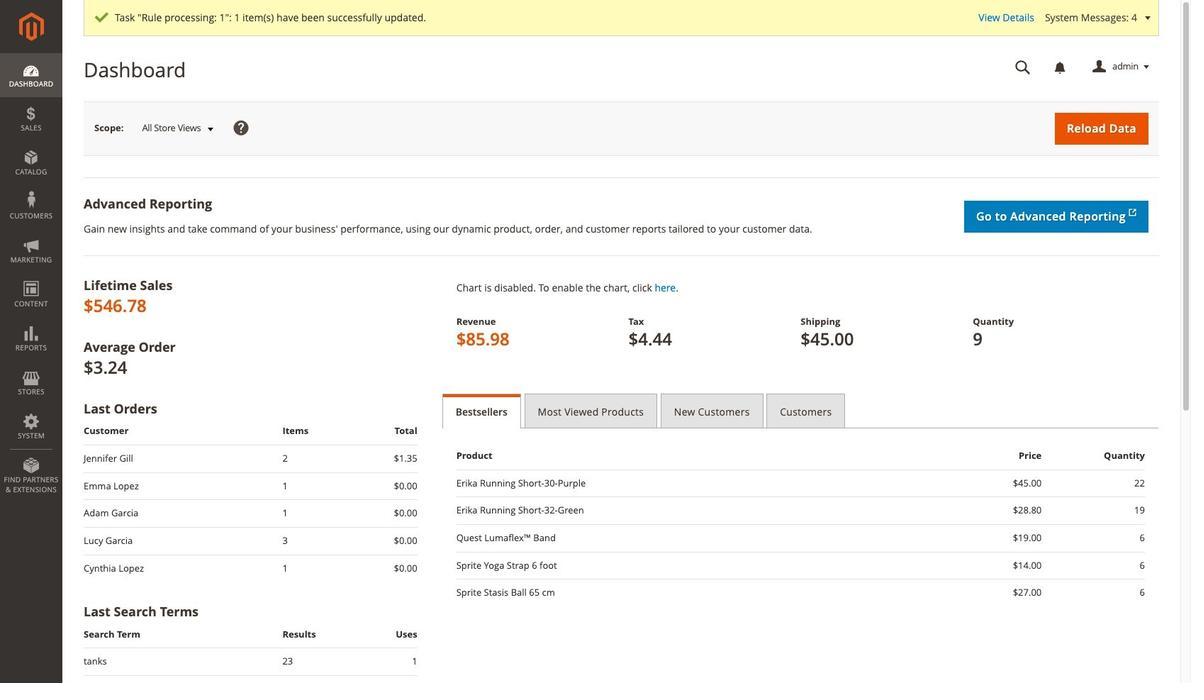 Task type: locate. For each thing, give the bounding box(es) containing it.
tab list
[[442, 394, 1160, 429]]

menu bar
[[0, 53, 62, 502]]

None text field
[[1006, 55, 1042, 79]]



Task type: describe. For each thing, give the bounding box(es) containing it.
magento admin panel image
[[19, 12, 44, 41]]



